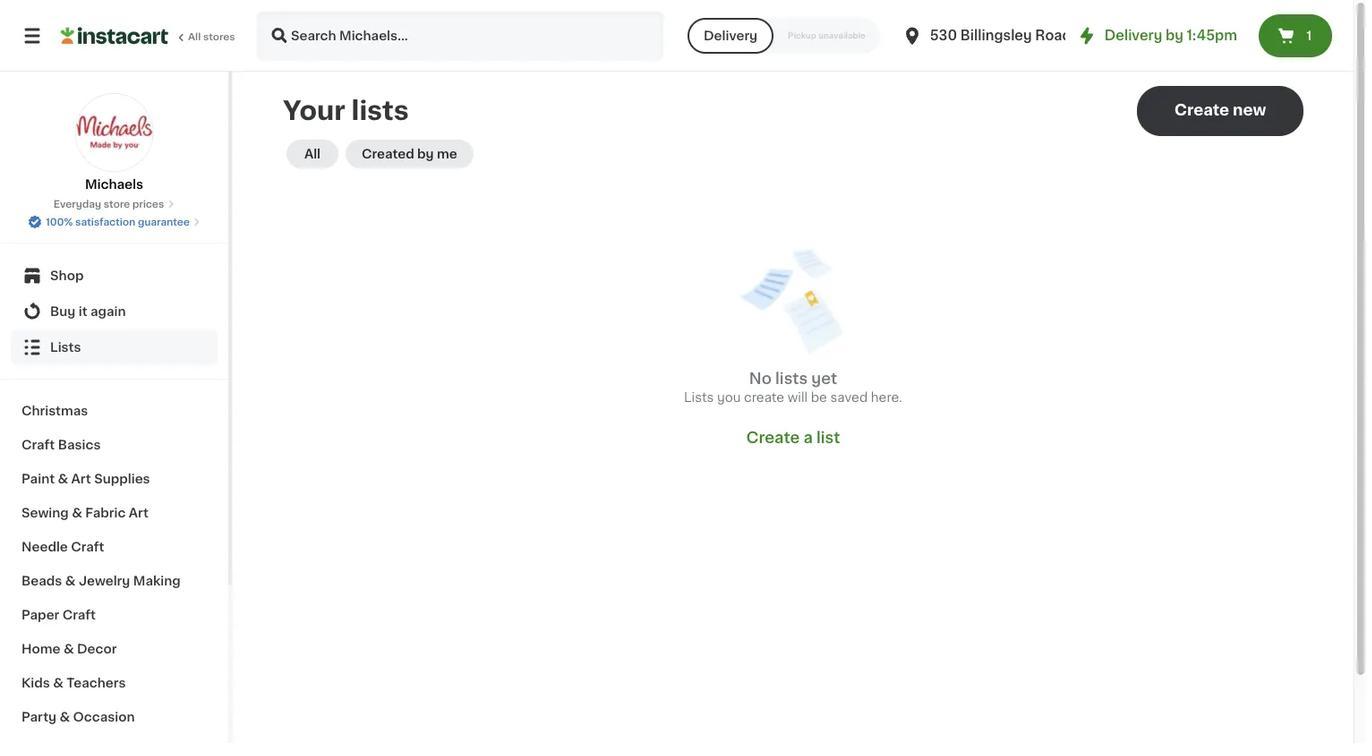 Task type: describe. For each thing, give the bounding box(es) containing it.
530 billingsley road button
[[902, 11, 1072, 61]]

teachers
[[67, 677, 126, 690]]

1
[[1307, 30, 1312, 42]]

list
[[817, 430, 840, 446]]

craft for paper craft
[[62, 609, 96, 621]]

store
[[104, 199, 130, 209]]

& for beads
[[65, 575, 76, 587]]

art inside paint & art supplies link
[[71, 473, 91, 485]]

everyday store prices
[[53, 199, 164, 209]]

Search field
[[258, 13, 663, 59]]

delivery by 1:45pm
[[1105, 29, 1238, 42]]

paper craft
[[21, 609, 96, 621]]

craft basics link
[[11, 428, 218, 462]]

michaels link
[[75, 93, 154, 193]]

delivery by 1:45pm link
[[1076, 25, 1238, 47]]

satisfaction
[[75, 217, 135, 227]]

lists inside no lists yet lists you create will be saved here.
[[684, 391, 714, 404]]

guarantee
[[138, 217, 190, 227]]

be
[[811, 391, 827, 404]]

buy
[[50, 305, 76, 318]]

create for create a list
[[747, 430, 800, 446]]

by for delivery
[[1166, 29, 1184, 42]]

party & occasion link
[[11, 700, 218, 734]]

you
[[717, 391, 741, 404]]

christmas link
[[11, 394, 218, 428]]

occasion
[[73, 711, 135, 724]]

road
[[1035, 29, 1072, 42]]

craft basics
[[21, 439, 101, 451]]

all for all stores
[[188, 32, 201, 42]]

home & decor link
[[11, 632, 218, 666]]

create new
[[1175, 103, 1267, 118]]

will
[[788, 391, 808, 404]]

delivery for delivery
[[704, 30, 758, 42]]

100% satisfaction guarantee button
[[28, 211, 200, 229]]

yet
[[812, 371, 837, 386]]

craft for needle craft
[[71, 541, 104, 553]]

here.
[[871, 391, 903, 404]]

michaels logo image
[[75, 93, 154, 172]]

1:45pm
[[1187, 29, 1238, 42]]

it
[[79, 305, 87, 318]]

created by me
[[362, 148, 457, 160]]

delivery button
[[688, 18, 774, 54]]

new
[[1233, 103, 1267, 118]]

sewing & fabric art link
[[11, 496, 218, 530]]

& for sewing
[[72, 507, 82, 519]]

your lists
[[283, 98, 409, 124]]

kids & teachers
[[21, 677, 126, 690]]

no
[[749, 371, 772, 386]]

lists for your
[[352, 98, 409, 124]]

all stores
[[188, 32, 235, 42]]

prices
[[132, 199, 164, 209]]

party
[[21, 711, 56, 724]]

instacart logo image
[[61, 25, 168, 47]]

fabric
[[85, 507, 126, 519]]

craft inside craft basics 'link'
[[21, 439, 55, 451]]

create a list link
[[747, 428, 840, 448]]

stores
[[203, 32, 235, 42]]

by for created
[[417, 148, 434, 160]]

saved
[[831, 391, 868, 404]]

again
[[90, 305, 126, 318]]

beads
[[21, 575, 62, 587]]

lists for no
[[776, 371, 808, 386]]

100%
[[46, 217, 73, 227]]

needle
[[21, 541, 68, 553]]



Task type: locate. For each thing, give the bounding box(es) containing it.
all stores link
[[61, 11, 236, 61]]

shop link
[[11, 258, 218, 294]]

530 billingsley road
[[930, 29, 1072, 42]]

delivery for delivery by 1:45pm
[[1105, 29, 1163, 42]]

kids & teachers link
[[11, 666, 218, 700]]

1 vertical spatial art
[[129, 507, 149, 519]]

paper
[[21, 609, 59, 621]]

1 button
[[1259, 14, 1333, 57]]

0 vertical spatial create
[[1175, 103, 1230, 118]]

making
[[133, 575, 181, 587]]

0 vertical spatial by
[[1166, 29, 1184, 42]]

create a list
[[747, 430, 840, 446]]

1 horizontal spatial lists
[[776, 371, 808, 386]]

create
[[1175, 103, 1230, 118], [747, 430, 800, 446]]

& right kids
[[53, 677, 63, 690]]

buy it again
[[50, 305, 126, 318]]

no lists yet lists you create will be saved here.
[[684, 371, 903, 404]]

0 vertical spatial lists
[[50, 341, 81, 354]]

1 vertical spatial lists
[[684, 391, 714, 404]]

& right paint
[[58, 473, 68, 485]]

2 vertical spatial craft
[[62, 609, 96, 621]]

art
[[71, 473, 91, 485], [129, 507, 149, 519]]

lists inside lists link
[[50, 341, 81, 354]]

None search field
[[256, 11, 664, 61]]

1 horizontal spatial lists
[[684, 391, 714, 404]]

created
[[362, 148, 414, 160]]

create inside button
[[1175, 103, 1230, 118]]

all
[[188, 32, 201, 42], [304, 148, 321, 160]]

delivery inside button
[[704, 30, 758, 42]]

1 horizontal spatial create
[[1175, 103, 1230, 118]]

& left fabric
[[72, 507, 82, 519]]

jewelry
[[79, 575, 130, 587]]

needle craft link
[[11, 530, 218, 564]]

by left 1:45pm
[[1166, 29, 1184, 42]]

art right fabric
[[129, 507, 149, 519]]

0 horizontal spatial lists
[[352, 98, 409, 124]]

service type group
[[688, 18, 880, 54]]

sewing & fabric art
[[21, 507, 149, 519]]

1 vertical spatial craft
[[71, 541, 104, 553]]

0 vertical spatial all
[[188, 32, 201, 42]]

1 horizontal spatial delivery
[[1105, 29, 1163, 42]]

1 vertical spatial all
[[304, 148, 321, 160]]

0 vertical spatial craft
[[21, 439, 55, 451]]

decor
[[77, 643, 117, 656]]

buy it again link
[[11, 294, 218, 330]]

create new button
[[1137, 86, 1304, 136]]

& for paint
[[58, 473, 68, 485]]

0 horizontal spatial lists
[[50, 341, 81, 354]]

paint
[[21, 473, 55, 485]]

lists
[[50, 341, 81, 354], [684, 391, 714, 404]]

all button
[[287, 140, 339, 168]]

by inside button
[[417, 148, 434, 160]]

sewing
[[21, 507, 69, 519]]

everyday store prices link
[[53, 197, 175, 211]]

beads & jewelry making
[[21, 575, 181, 587]]

paper craft link
[[11, 598, 218, 632]]

home
[[21, 643, 60, 656]]

0 horizontal spatial all
[[188, 32, 201, 42]]

a
[[804, 430, 813, 446]]

530
[[930, 29, 957, 42]]

1 horizontal spatial by
[[1166, 29, 1184, 42]]

by
[[1166, 29, 1184, 42], [417, 148, 434, 160]]

& for kids
[[53, 677, 63, 690]]

art inside sewing & fabric art link
[[129, 507, 149, 519]]

craft down sewing & fabric art
[[71, 541, 104, 553]]

& right home on the left of the page
[[63, 643, 74, 656]]

create
[[744, 391, 785, 404]]

1 horizontal spatial all
[[304, 148, 321, 160]]

created by me button
[[346, 140, 474, 168]]

100% satisfaction guarantee
[[46, 217, 190, 227]]

1 vertical spatial create
[[747, 430, 800, 446]]

beads & jewelry making link
[[11, 564, 218, 598]]

lists up created at top left
[[352, 98, 409, 124]]

all for all
[[304, 148, 321, 160]]

0 horizontal spatial by
[[417, 148, 434, 160]]

1 horizontal spatial art
[[129, 507, 149, 519]]

craft inside 'paper craft' link
[[62, 609, 96, 621]]

& right party at the left bottom
[[60, 711, 70, 724]]

0 horizontal spatial art
[[71, 473, 91, 485]]

lists link
[[11, 330, 218, 365]]

craft
[[21, 439, 55, 451], [71, 541, 104, 553], [62, 609, 96, 621]]

create left the a
[[747, 430, 800, 446]]

kids
[[21, 677, 50, 690]]

everyday
[[53, 199, 101, 209]]

basics
[[58, 439, 101, 451]]

lists down the buy
[[50, 341, 81, 354]]

shop
[[50, 270, 84, 282]]

create for create new
[[1175, 103, 1230, 118]]

art down basics
[[71, 473, 91, 485]]

paint & art supplies link
[[11, 462, 218, 496]]

1 vertical spatial lists
[[776, 371, 808, 386]]

paint & art supplies
[[21, 473, 150, 485]]

supplies
[[94, 473, 150, 485]]

lists up will
[[776, 371, 808, 386]]

craft up home & decor
[[62, 609, 96, 621]]

christmas
[[21, 405, 88, 417]]

billingsley
[[961, 29, 1032, 42]]

& right beads
[[65, 575, 76, 587]]

all down your
[[304, 148, 321, 160]]

& for party
[[60, 711, 70, 724]]

home & decor
[[21, 643, 117, 656]]

lists left you
[[684, 391, 714, 404]]

craft up paint
[[21, 439, 55, 451]]

delivery
[[1105, 29, 1163, 42], [704, 30, 758, 42]]

0 vertical spatial art
[[71, 473, 91, 485]]

lists
[[352, 98, 409, 124], [776, 371, 808, 386]]

0 horizontal spatial create
[[747, 430, 800, 446]]

0 horizontal spatial delivery
[[704, 30, 758, 42]]

me
[[437, 148, 457, 160]]

michaels
[[85, 178, 143, 191]]

all inside button
[[304, 148, 321, 160]]

your
[[283, 98, 346, 124]]

craft inside needle craft "link"
[[71, 541, 104, 553]]

by left me
[[417, 148, 434, 160]]

all left stores
[[188, 32, 201, 42]]

0 vertical spatial lists
[[352, 98, 409, 124]]

1 vertical spatial by
[[417, 148, 434, 160]]

lists inside no lists yet lists you create will be saved here.
[[776, 371, 808, 386]]

&
[[58, 473, 68, 485], [72, 507, 82, 519], [65, 575, 76, 587], [63, 643, 74, 656], [53, 677, 63, 690], [60, 711, 70, 724]]

party & occasion
[[21, 711, 135, 724]]

& for home
[[63, 643, 74, 656]]

create left new
[[1175, 103, 1230, 118]]

needle craft
[[21, 541, 104, 553]]



Task type: vqa. For each thing, say whether or not it's contained in the screenshot.
'Everyday store prices' link on the top left of page
yes



